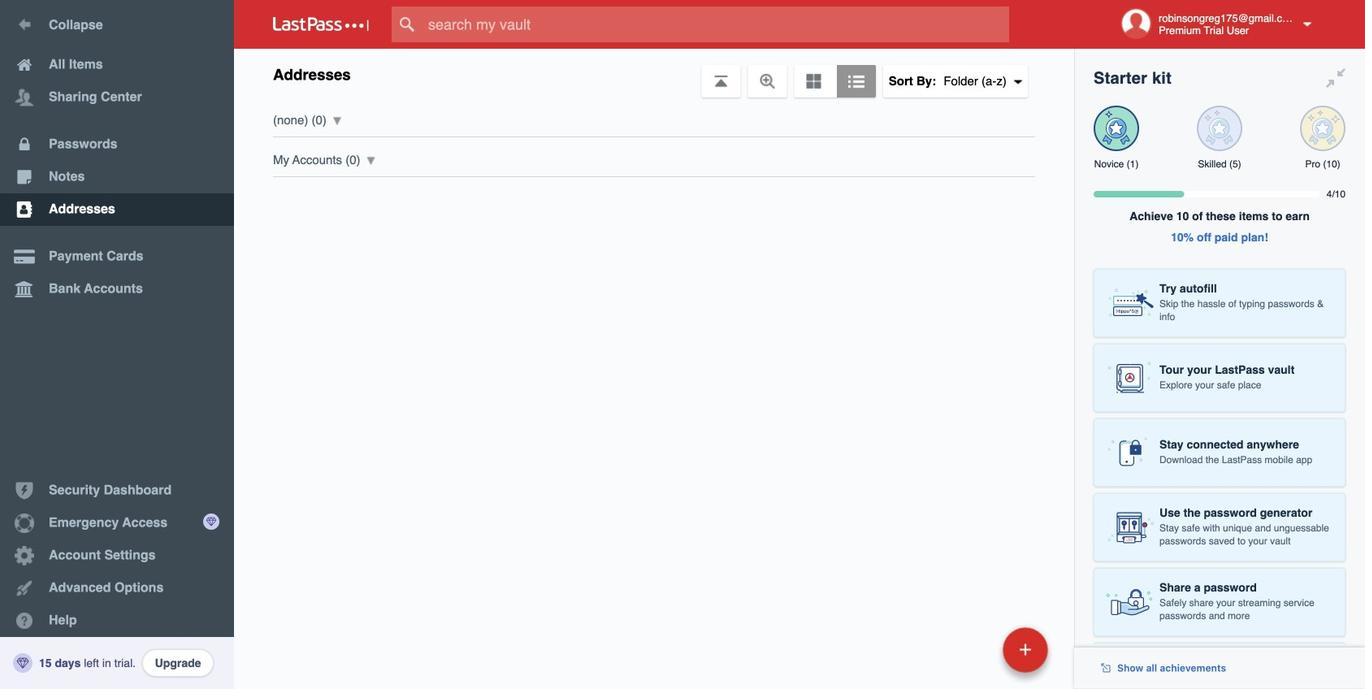 Task type: vqa. For each thing, say whether or not it's contained in the screenshot.
Lastpass image
yes



Task type: describe. For each thing, give the bounding box(es) containing it.
new item element
[[891, 627, 1054, 673]]

main navigation navigation
[[0, 0, 234, 689]]

search my vault text field
[[392, 7, 1041, 42]]

vault options navigation
[[234, 49, 1074, 98]]



Task type: locate. For each thing, give the bounding box(es) containing it.
Search search field
[[392, 7, 1041, 42]]

new item navigation
[[891, 623, 1058, 689]]

lastpass image
[[273, 17, 369, 32]]



